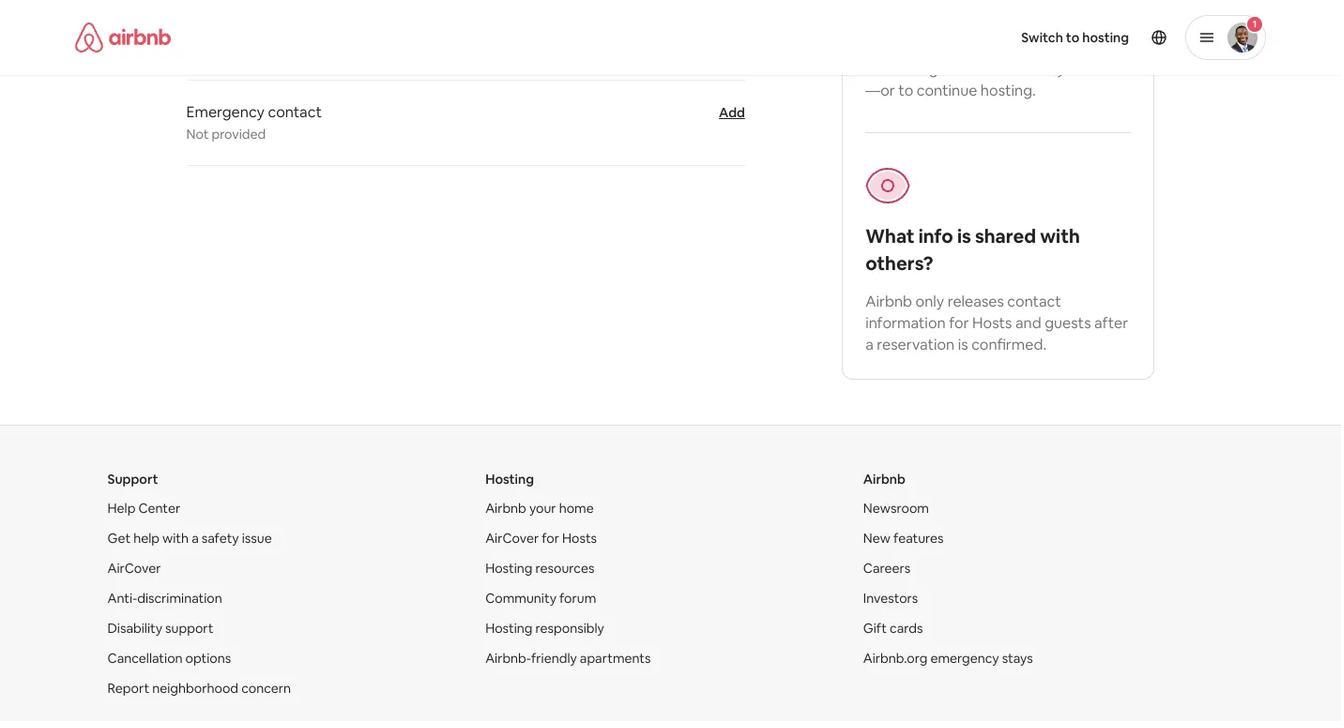 Task type: locate. For each thing, give the bounding box(es) containing it.
1 horizontal spatial contact
[[1007, 292, 1061, 312]]

info
[[925, 0, 951, 15], [980, 16, 1006, 36], [918, 224, 953, 249]]

1 vertical spatial with
[[162, 530, 189, 547]]

add
[[719, 104, 745, 121]]

0 horizontal spatial with
[[162, 530, 189, 547]]

issue
[[242, 530, 272, 547]]

support
[[107, 471, 158, 488]]

disability
[[107, 620, 162, 637]]

1 horizontal spatial aircover
[[485, 530, 539, 547]]

gift cards link
[[863, 620, 923, 637]]

0 vertical spatial for
[[949, 313, 969, 333]]

2 vertical spatial hosting
[[485, 620, 533, 637]]

investors
[[863, 590, 918, 607]]

you'll
[[1000, 38, 1036, 58]]

aircover
[[485, 530, 539, 547], [107, 560, 161, 577]]

investors link
[[863, 590, 918, 607]]

1 horizontal spatial hosts
[[972, 313, 1012, 333]]

hosts down releases
[[972, 313, 1012, 333]]

airbnb.org
[[863, 650, 928, 667]]

3 hosting from the top
[[485, 620, 533, 637]]

1 vertical spatial a
[[192, 530, 199, 547]]

hosting up community on the bottom left of the page
[[485, 560, 533, 577]]

0 vertical spatial contact
[[268, 102, 322, 122]]

verify
[[865, 38, 904, 58]]

anti-discrimination
[[107, 590, 222, 607]]

continue
[[917, 81, 977, 100]]

airbnb only releases contact information for hosts and guests after a reservation is confirmed.
[[865, 292, 1128, 355]]

gift
[[863, 620, 887, 637]]

1 horizontal spatial your
[[908, 38, 938, 58]]

info inside what info is shared with others?
[[918, 224, 953, 249]]

is left shared
[[957, 224, 971, 249]]

hosting
[[485, 471, 534, 488], [485, 560, 533, 577], [485, 620, 533, 637]]

hosts down home
[[562, 530, 597, 547]]

hosting responsibly
[[485, 620, 604, 637]]

1 vertical spatial and
[[1015, 313, 1041, 333]]

airbnb your home link
[[485, 500, 594, 517]]

1 horizontal spatial with
[[1040, 224, 1080, 249]]

a left safety
[[192, 530, 199, 547]]

hosting for hosting responsibly
[[485, 620, 533, 637]]

0 vertical spatial your
[[908, 38, 938, 58]]

1 vertical spatial is
[[958, 335, 968, 355]]

emergency
[[930, 650, 999, 667]]

1
[[1253, 18, 1257, 30]]

airbnb inside airbnb only releases contact information for hosts and guests after a reservation is confirmed.
[[865, 292, 912, 312]]

airbnb.org emergency stays link
[[863, 650, 1033, 667]]

for up the hosting resources link on the left
[[542, 530, 559, 547]]

1 vertical spatial hosting
[[485, 560, 533, 577]]

1 horizontal spatial a
[[865, 335, 874, 355]]

home
[[559, 500, 594, 517]]

with right shared
[[1040, 224, 1080, 249]]

airbnb up the newsroom link
[[863, 471, 905, 488]]

0 vertical spatial hosting
[[485, 471, 534, 488]]

support
[[165, 620, 214, 637]]

contact inside the emergency contact not provided
[[268, 102, 322, 122]]

help
[[107, 500, 135, 517]]

hosting
[[1082, 29, 1129, 46]]

anti-
[[107, 590, 137, 607]]

help center
[[107, 500, 180, 517]]

contact right emergency
[[268, 102, 322, 122]]

0 horizontal spatial for
[[542, 530, 559, 547]]

2 vertical spatial airbnb
[[485, 500, 526, 517]]

info up others?
[[918, 224, 953, 249]]

and up 'confirmed.'
[[1015, 313, 1041, 333]]

contact inside airbnb only releases contact information for hosts and guests after a reservation is confirmed.
[[1007, 292, 1061, 312]]

and inside airbnb only releases contact information for hosts and guests after a reservation is confirmed.
[[1015, 313, 1041, 333]]

and
[[955, 0, 981, 15], [1015, 313, 1041, 333]]

1 vertical spatial contact
[[1007, 292, 1061, 312]]

0 vertical spatial info
[[925, 0, 951, 15]]

switch
[[1021, 29, 1063, 46]]

0 horizontal spatial aircover
[[107, 560, 161, 577]]

community forum
[[485, 590, 596, 607]]

0 horizontal spatial contact
[[268, 102, 322, 122]]

information
[[865, 313, 946, 333]]

this
[[951, 16, 976, 36]]

contact up guests
[[1007, 292, 1061, 312]]

hosting up airbnb-
[[485, 620, 533, 637]]

1 horizontal spatial for
[[949, 313, 969, 333]]

a
[[865, 335, 874, 355], [192, 530, 199, 547]]

stays
[[1002, 650, 1033, 667]]

airbnb-
[[485, 650, 531, 667]]

0 vertical spatial a
[[865, 335, 874, 355]]

personal
[[984, 0, 1044, 15]]

guests
[[1045, 313, 1091, 333]]

contact
[[268, 102, 322, 122], [1007, 292, 1061, 312]]

contact
[[865, 0, 922, 15]]

with right help
[[162, 530, 189, 547]]

for inside airbnb only releases contact information for hosts and guests after a reservation is confirmed.
[[949, 313, 969, 333]]

to
[[1076, 16, 1091, 36], [1066, 29, 1080, 46], [1077, 38, 1092, 58], [898, 81, 913, 100]]

verified
[[865, 59, 918, 79]]

0 horizontal spatial hosts
[[562, 530, 597, 547]]

info up if
[[925, 0, 951, 15]]

aircover for hosts
[[485, 530, 597, 547]]

and up this
[[955, 0, 981, 15]]

a down information
[[865, 335, 874, 355]]

hosting resources link
[[485, 560, 594, 577]]

aircover up anti-
[[107, 560, 161, 577]]

0 vertical spatial is
[[957, 224, 971, 249]]

airbnb
[[865, 292, 912, 312], [863, 471, 905, 488], [485, 500, 526, 517]]

to inside 'link'
[[1066, 29, 1080, 46]]

your down the "edited."
[[908, 38, 938, 58]]

for down releases
[[949, 313, 969, 333]]

0 horizontal spatial and
[[955, 0, 981, 15]]

a inside airbnb only releases contact information for hosts and guests after a reservation is confirmed.
[[865, 335, 874, 355]]

0 vertical spatial aircover
[[485, 530, 539, 547]]

1 horizontal spatial and
[[1015, 313, 1041, 333]]

be
[[865, 16, 883, 36]]

0 vertical spatial and
[[955, 0, 981, 15]]

airbnb up aircover for hosts
[[485, 500, 526, 517]]

2 vertical spatial info
[[918, 224, 953, 249]]

careers link
[[863, 560, 911, 577]]

your inside "contact info and personal details can be edited. if this info was used to verify your identity, you'll need to get verified again the next time you book —or to continue hosting."
[[908, 38, 938, 58]]

neighborhood
[[152, 680, 238, 697]]

0 vertical spatial airbnb
[[865, 292, 912, 312]]

airbnb your home
[[485, 500, 594, 517]]

info for and
[[925, 0, 951, 15]]

is inside what info is shared with others?
[[957, 224, 971, 249]]

aircover down "airbnb your home" link
[[485, 530, 539, 547]]

was
[[1009, 16, 1036, 36]]

0 vertical spatial hosts
[[972, 313, 1012, 333]]

1 vertical spatial hosts
[[562, 530, 597, 547]]

anti-discrimination link
[[107, 590, 222, 607]]

your up aircover for hosts
[[529, 500, 556, 517]]

1 vertical spatial airbnb
[[863, 471, 905, 488]]

again
[[921, 59, 958, 79]]

get
[[1096, 38, 1120, 58]]

info down personal on the top right of page
[[980, 16, 1006, 36]]

2 hosting from the top
[[485, 560, 533, 577]]

aircover for aircover link
[[107, 560, 161, 577]]

1 vertical spatial aircover
[[107, 560, 161, 577]]

—or
[[865, 81, 895, 100]]

emergency
[[186, 102, 265, 122]]

airbnb up information
[[865, 292, 912, 312]]

is
[[957, 224, 971, 249], [958, 335, 968, 355]]

aircover link
[[107, 560, 161, 577]]

features
[[893, 530, 944, 547]]

is down releases
[[958, 335, 968, 355]]

airbnb for airbnb
[[863, 471, 905, 488]]

with inside what info is shared with others?
[[1040, 224, 1080, 249]]

1 vertical spatial your
[[529, 500, 556, 517]]

0 vertical spatial with
[[1040, 224, 1080, 249]]

1 hosting from the top
[[485, 471, 534, 488]]

aircover for aircover for hosts
[[485, 530, 539, 547]]

for
[[949, 313, 969, 333], [542, 530, 559, 547]]

not
[[186, 126, 209, 143]]

hosting up "airbnb your home" link
[[485, 471, 534, 488]]

aircover for hosts link
[[485, 530, 597, 547]]

new features link
[[863, 530, 944, 547]]



Task type: describe. For each thing, give the bounding box(es) containing it.
help
[[133, 530, 160, 547]]

community
[[485, 590, 556, 607]]

hosting resources
[[485, 560, 594, 577]]

cancellation options
[[107, 650, 231, 667]]

1 vertical spatial for
[[542, 530, 559, 547]]

time
[[1022, 59, 1054, 79]]

if
[[939, 16, 948, 36]]

releases
[[948, 292, 1004, 312]]

new
[[863, 530, 891, 547]]

details
[[1047, 0, 1093, 15]]

responsibly
[[535, 620, 604, 637]]

get help with a safety issue link
[[107, 530, 272, 547]]

get
[[107, 530, 131, 547]]

gift cards
[[863, 620, 923, 637]]

forum
[[559, 590, 596, 607]]

switch to hosting
[[1021, 29, 1129, 46]]

newsroom
[[863, 500, 929, 517]]

reservation
[[877, 335, 955, 355]]

community forum link
[[485, 590, 596, 607]]

need
[[1039, 38, 1074, 58]]

newsroom link
[[863, 500, 929, 517]]

apartments
[[580, 650, 651, 667]]

hosting for hosting
[[485, 471, 534, 488]]

airbnb.org emergency stays
[[863, 650, 1033, 667]]

airbnb-friendly apartments link
[[485, 650, 651, 667]]

only
[[916, 292, 944, 312]]

report neighborhood concern
[[107, 680, 291, 697]]

careers
[[863, 560, 911, 577]]

report
[[107, 680, 149, 697]]

airbnb-friendly apartments
[[485, 650, 651, 667]]

options
[[185, 650, 231, 667]]

contact info and personal details can be edited. if this info was used to verify your identity, you'll need to get verified again the next time you book —or to continue hosting.
[[865, 0, 1121, 100]]

you
[[1057, 59, 1082, 79]]

switch to hosting link
[[1010, 18, 1140, 57]]

what
[[865, 224, 915, 249]]

0 horizontal spatial your
[[529, 500, 556, 517]]

new features
[[863, 530, 944, 547]]

hosts inside airbnb only releases contact information for hosts and guests after a reservation is confirmed.
[[972, 313, 1012, 333]]

disability support link
[[107, 620, 214, 637]]

and inside "contact info and personal details can be edited. if this info was used to verify your identity, you'll need to get verified again the next time you book —or to continue hosting."
[[955, 0, 981, 15]]

0 horizontal spatial a
[[192, 530, 199, 547]]

what info is shared with others?
[[865, 224, 1080, 275]]

1 vertical spatial info
[[980, 16, 1006, 36]]

friendly
[[531, 650, 577, 667]]

book
[[1086, 59, 1121, 79]]

next
[[988, 59, 1019, 79]]

edited.
[[887, 16, 936, 36]]

concern
[[241, 680, 291, 697]]

cancellation options link
[[107, 650, 231, 667]]

center
[[138, 500, 180, 517]]

hosting responsibly link
[[485, 620, 604, 637]]

others?
[[865, 251, 933, 275]]

is inside airbnb only releases contact information for hosts and guests after a reservation is confirmed.
[[958, 335, 968, 355]]

get help with a safety issue
[[107, 530, 272, 547]]

shared
[[975, 224, 1036, 249]]

hosting for hosting resources
[[485, 560, 533, 577]]

provided
[[212, 126, 266, 143]]

profile element
[[693, 0, 1266, 75]]

resources
[[535, 560, 594, 577]]

the
[[961, 59, 985, 79]]

report neighborhood concern link
[[107, 680, 291, 697]]

disability support
[[107, 620, 214, 637]]

info for is
[[918, 224, 953, 249]]

after
[[1094, 313, 1128, 333]]

emergency contact not provided
[[186, 102, 322, 143]]

cancellation
[[107, 650, 183, 667]]

used
[[1039, 16, 1073, 36]]

airbnb for airbnb only releases contact information for hosts and guests after a reservation is confirmed.
[[865, 292, 912, 312]]

airbnb for airbnb your home
[[485, 500, 526, 517]]

add button
[[719, 103, 745, 122]]

confirmed.
[[971, 335, 1047, 355]]

can
[[1096, 0, 1121, 15]]

1 button
[[1185, 15, 1266, 60]]

safety
[[202, 530, 239, 547]]



Task type: vqa. For each thing, say whether or not it's contained in the screenshot.
'southern'
no



